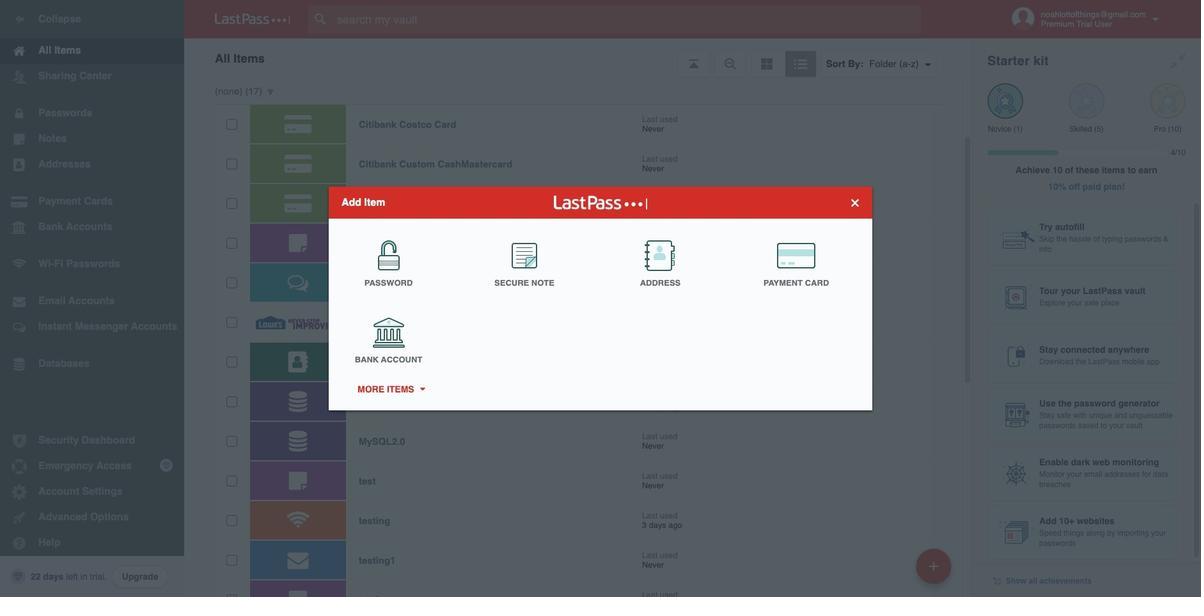 Task type: describe. For each thing, give the bounding box(es) containing it.
search my vault text field
[[308, 5, 946, 33]]

Search search field
[[308, 5, 946, 33]]

new item image
[[930, 562, 939, 571]]

lastpass image
[[215, 13, 290, 25]]

new item navigation
[[912, 545, 960, 598]]

main navigation navigation
[[0, 0, 184, 598]]



Task type: vqa. For each thing, say whether or not it's contained in the screenshot.
alert
no



Task type: locate. For each thing, give the bounding box(es) containing it.
dialog
[[329, 187, 873, 411]]

caret right image
[[418, 388, 427, 391]]

vault options navigation
[[184, 38, 973, 77]]



